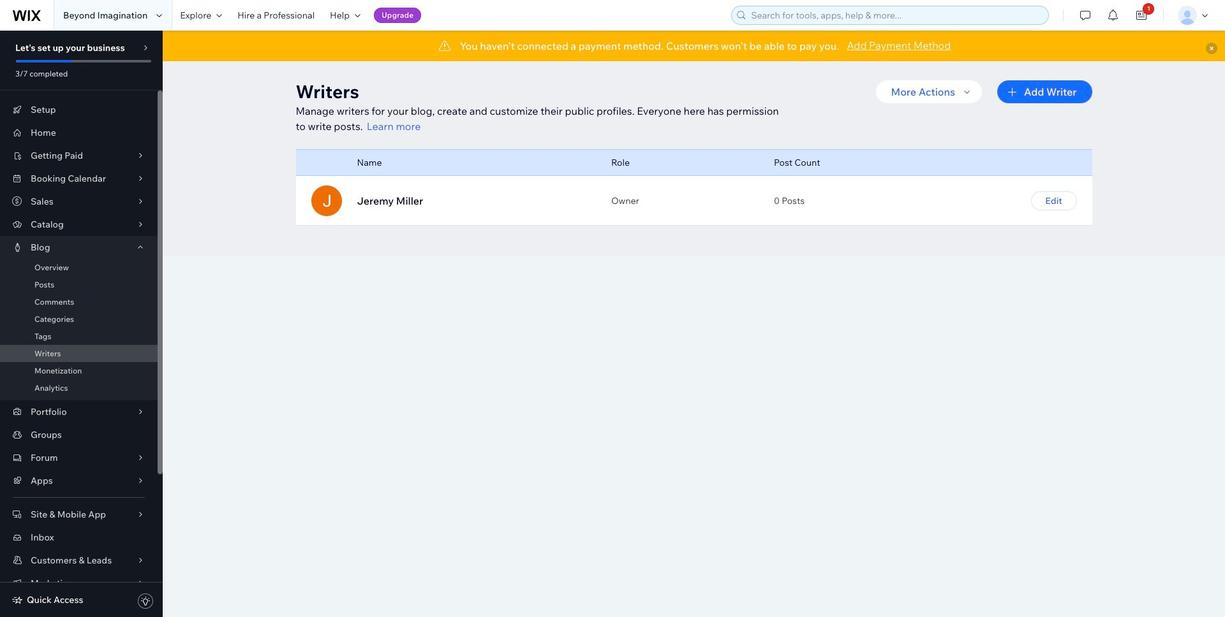 Task type: locate. For each thing, give the bounding box(es) containing it.
Search for tools, apps, help & more... field
[[747, 6, 1045, 24]]

alert
[[163, 31, 1225, 61]]

sidebar element
[[0, 31, 163, 618]]



Task type: vqa. For each thing, say whether or not it's contained in the screenshot.
somewhere
no



